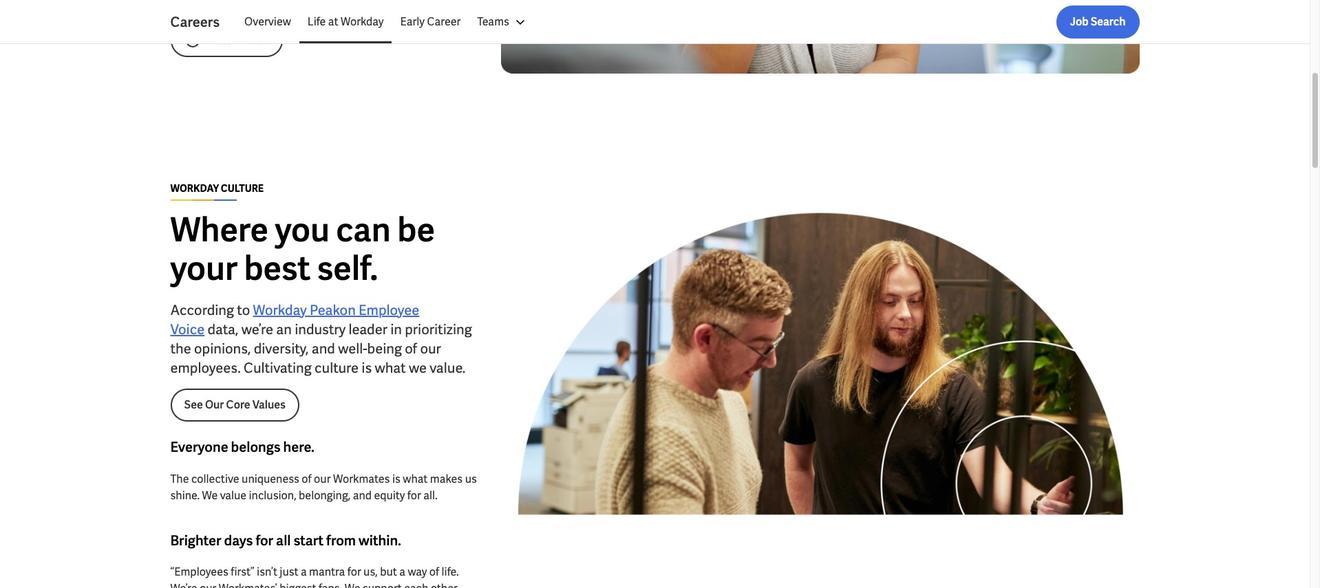 Task type: describe. For each thing, give the bounding box(es) containing it.
and inside data, we're an industry leader in prioritizing the opinions, diversity, and well-being of our employees. cultivating culture is what we value.
[[312, 340, 335, 358]]

we're
[[170, 582, 197, 589]]

what inside 'the collective uniqueness of our workmates is what makes us shine. we value inclusion, belonging, and equity for all.'
[[403, 472, 428, 487]]

overview link
[[236, 6, 299, 39]]

careers link
[[170, 12, 236, 32]]

culture
[[315, 360, 359, 377]]

everyone
[[170, 439, 228, 457]]

mantra
[[309, 565, 345, 580]]

biggest
[[280, 582, 317, 589]]

days
[[224, 532, 253, 550]]

workmates
[[333, 472, 390, 487]]

value
[[220, 489, 247, 503]]

our inside 'the collective uniqueness of our workmates is what makes us shine. we value inclusion, belonging, and equity for all.'
[[314, 472, 331, 487]]

early
[[400, 14, 425, 29]]

of inside "employees first" isn't just a mantra for us, but a way of life. we're our workmates' biggest fans. we support each othe
[[430, 565, 440, 580]]

way
[[408, 565, 427, 580]]

belonging,
[[299, 489, 351, 503]]

the
[[170, 340, 191, 358]]

well-
[[338, 340, 367, 358]]

culture
[[221, 183, 264, 195]]

is inside 'the collective uniqueness of our workmates is what makes us shine. we value inclusion, belonging, and equity for all.'
[[392, 472, 401, 487]]

of inside data, we're an industry leader in prioritizing the opinions, diversity, and well-being of our employees. cultivating culture is what we value.
[[405, 340, 417, 358]]

job search link
[[1057, 6, 1140, 39]]

be
[[398, 208, 435, 251]]

where
[[170, 208, 269, 251]]

overview
[[245, 14, 291, 29]]

first"
[[231, 565, 255, 580]]

voice
[[170, 321, 205, 339]]

see
[[184, 398, 203, 413]]

equity
[[374, 489, 405, 503]]

opinions,
[[194, 340, 251, 358]]

each
[[404, 582, 429, 589]]

shine.
[[170, 489, 200, 503]]

for inside 'the collective uniqueness of our workmates is what makes us shine. we value inclusion, belonging, and equity for all.'
[[408, 489, 421, 503]]

2 a from the left
[[400, 565, 406, 580]]

we inside "employees first" isn't just a mantra for us, but a way of life. we're our workmates' biggest fans. we support each othe
[[345, 582, 361, 589]]

support
[[363, 582, 402, 589]]

early career link
[[392, 6, 469, 39]]

careers
[[170, 13, 220, 31]]

all.
[[424, 489, 438, 503]]

early career
[[400, 14, 461, 29]]

best
[[244, 247, 311, 290]]

self.
[[317, 247, 378, 290]]

our
[[205, 398, 224, 413]]

according to
[[170, 302, 253, 320]]

workday peakon employee voice
[[170, 302, 420, 339]]

here.
[[283, 439, 315, 457]]

workday
[[170, 183, 219, 195]]

value.
[[430, 360, 466, 377]]

list containing overview
[[236, 6, 1140, 39]]

opportunity onramps - career development programs at workday image
[[501, 0, 1140, 74]]

being
[[367, 340, 402, 358]]

workday culture
[[170, 183, 264, 195]]

workday inside workday peakon employee voice
[[253, 302, 307, 320]]

from
[[326, 532, 356, 550]]

core
[[226, 398, 250, 413]]

according
[[170, 302, 234, 320]]

isn't
[[257, 565, 278, 580]]

life.
[[442, 565, 459, 580]]

life
[[308, 14, 326, 29]]

cultivating
[[244, 360, 312, 377]]

diversity,
[[254, 340, 309, 358]]

industry
[[295, 321, 346, 339]]

you
[[275, 208, 330, 251]]

collective
[[191, 472, 239, 487]]



Task type: locate. For each thing, give the bounding box(es) containing it.
start
[[294, 532, 324, 550]]

1 vertical spatial is
[[392, 472, 401, 487]]

our for mantra
[[200, 582, 216, 589]]

is
[[362, 360, 372, 377], [392, 472, 401, 487]]

0 horizontal spatial of
[[302, 472, 312, 487]]

0 horizontal spatial our
[[200, 582, 216, 589]]

our for in
[[420, 340, 441, 358]]

is down well-
[[362, 360, 372, 377]]

announcements and academics dashboard on two mobile phones. image
[[501, 185, 1140, 544]]

0 horizontal spatial we
[[202, 489, 218, 503]]

and down workmates
[[353, 489, 372, 503]]

1 horizontal spatial we
[[345, 582, 361, 589]]

at
[[328, 14, 339, 29]]

0 vertical spatial what
[[375, 360, 406, 377]]

workday right at
[[341, 14, 384, 29]]

workday inside menu
[[341, 14, 384, 29]]

0 vertical spatial and
[[312, 340, 335, 358]]

everyone belongs here.
[[170, 439, 315, 457]]

employees.
[[170, 360, 241, 377]]

inclusion,
[[249, 489, 297, 503]]

for left us,
[[348, 565, 361, 580]]

a up biggest
[[301, 565, 307, 580]]

0 vertical spatial we
[[202, 489, 218, 503]]

search
[[1091, 14, 1126, 29]]

and inside 'the collective uniqueness of our workmates is what makes us shine. we value inclusion, belonging, and equity for all.'
[[353, 489, 372, 503]]

teams
[[478, 14, 510, 29]]

2 horizontal spatial our
[[420, 340, 441, 358]]

we right fans.
[[345, 582, 361, 589]]

a
[[301, 565, 307, 580], [400, 565, 406, 580]]

can
[[336, 208, 391, 251]]

we're
[[242, 321, 273, 339]]

life at workday
[[308, 14, 384, 29]]

where you can be your best self.
[[170, 208, 435, 290]]

"employees
[[170, 565, 229, 580]]

what
[[375, 360, 406, 377], [403, 472, 428, 487]]

1 horizontal spatial for
[[348, 565, 361, 580]]

what down being
[[375, 360, 406, 377]]

0 horizontal spatial for
[[256, 532, 274, 550]]

us,
[[364, 565, 378, 580]]

workday up an
[[253, 302, 307, 320]]

1 horizontal spatial a
[[400, 565, 406, 580]]

watch
[[206, 33, 239, 47]]

1 vertical spatial workday
[[253, 302, 307, 320]]

0 horizontal spatial is
[[362, 360, 372, 377]]

1 vertical spatial we
[[345, 582, 361, 589]]

2 horizontal spatial for
[[408, 489, 421, 503]]

1 vertical spatial our
[[314, 472, 331, 487]]

values
[[253, 398, 286, 413]]

we
[[202, 489, 218, 503], [345, 582, 361, 589]]

0 vertical spatial of
[[405, 340, 417, 358]]

for left all.
[[408, 489, 421, 503]]

1 horizontal spatial is
[[392, 472, 401, 487]]

us
[[465, 472, 477, 487]]

within.
[[359, 532, 401, 550]]

we
[[409, 360, 427, 377]]

"employees first" isn't just a mantra for us, but a way of life. we're our workmates' biggest fans. we support each othe
[[170, 565, 459, 589]]

brighter days for all start from within.
[[170, 532, 401, 550]]

we inside 'the collective uniqueness of our workmates is what makes us shine. we value inclusion, belonging, and equity for all.'
[[202, 489, 218, 503]]

0 horizontal spatial workday
[[253, 302, 307, 320]]

is inside data, we're an industry leader in prioritizing the opinions, diversity, and well-being of our employees. cultivating culture is what we value.
[[362, 360, 372, 377]]

our inside "employees first" isn't just a mantra for us, but a way of life. we're our workmates' biggest fans. we support each othe
[[200, 582, 216, 589]]

of inside 'the collective uniqueness of our workmates is what makes us shine. we value inclusion, belonging, and equity for all.'
[[302, 472, 312, 487]]

of left "life." at bottom left
[[430, 565, 440, 580]]

and down industry
[[312, 340, 335, 358]]

see our core values link
[[170, 389, 300, 422]]

brighter
[[170, 532, 221, 550]]

of
[[405, 340, 417, 358], [302, 472, 312, 487], [430, 565, 440, 580]]

what inside data, we're an industry leader in prioritizing the opinions, diversity, and well-being of our employees. cultivating culture is what we value.
[[375, 360, 406, 377]]

of up belonging,
[[302, 472, 312, 487]]

menu containing overview
[[236, 6, 537, 39]]

watch video
[[206, 33, 269, 47]]

job
[[1071, 14, 1089, 29]]

data,
[[208, 321, 239, 339]]

watch video link
[[170, 24, 283, 57]]

what up all.
[[403, 472, 428, 487]]

0 vertical spatial for
[[408, 489, 421, 503]]

but
[[380, 565, 397, 580]]

video
[[241, 33, 269, 47]]

1 vertical spatial what
[[403, 472, 428, 487]]

2 vertical spatial our
[[200, 582, 216, 589]]

in
[[391, 321, 402, 339]]

2 horizontal spatial of
[[430, 565, 440, 580]]

peakon
[[310, 302, 356, 320]]

2 vertical spatial for
[[348, 565, 361, 580]]

all
[[276, 532, 291, 550]]

workday
[[341, 14, 384, 29], [253, 302, 307, 320]]

our down prioritizing in the left bottom of the page
[[420, 340, 441, 358]]

life at workday link
[[299, 6, 392, 39]]

employee
[[359, 302, 420, 320]]

we down collective
[[202, 489, 218, 503]]

0 horizontal spatial a
[[301, 565, 307, 580]]

our down "employees
[[200, 582, 216, 589]]

1 horizontal spatial and
[[353, 489, 372, 503]]

workday peakon employee voice link
[[170, 302, 420, 339]]

2 vertical spatial of
[[430, 565, 440, 580]]

an
[[276, 321, 292, 339]]

for
[[408, 489, 421, 503], [256, 532, 274, 550], [348, 565, 361, 580]]

uniqueness
[[242, 472, 300, 487]]

belongs
[[231, 439, 281, 457]]

to
[[237, 302, 250, 320]]

your
[[170, 247, 238, 290]]

0 horizontal spatial and
[[312, 340, 335, 358]]

for inside "employees first" isn't just a mantra for us, but a way of life. we're our workmates' biggest fans. we support each othe
[[348, 565, 361, 580]]

data, we're an industry leader in prioritizing the opinions, diversity, and well-being of our employees. cultivating culture is what we value.
[[170, 321, 472, 377]]

0 vertical spatial workday
[[341, 14, 384, 29]]

just
[[280, 565, 299, 580]]

1 vertical spatial and
[[353, 489, 372, 503]]

of up we
[[405, 340, 417, 358]]

1 a from the left
[[301, 565, 307, 580]]

career
[[427, 14, 461, 29]]

workmates'
[[219, 582, 277, 589]]

1 vertical spatial of
[[302, 472, 312, 487]]

a right the but
[[400, 565, 406, 580]]

our inside data, we're an industry leader in prioritizing the opinions, diversity, and well-being of our employees. cultivating culture is what we value.
[[420, 340, 441, 358]]

1 horizontal spatial workday
[[341, 14, 384, 29]]

see our core values
[[184, 398, 286, 413]]

1 horizontal spatial of
[[405, 340, 417, 358]]

our up belonging,
[[314, 472, 331, 487]]

job search
[[1071, 14, 1126, 29]]

is up 'equity'
[[392, 472, 401, 487]]

list
[[236, 6, 1140, 39]]

for left all
[[256, 532, 274, 550]]

leader
[[349, 321, 388, 339]]

prioritizing
[[405, 321, 472, 339]]

menu
[[236, 6, 537, 39]]

fans.
[[319, 582, 342, 589]]

the collective uniqueness of our workmates is what makes us shine. we value inclusion, belonging, and equity for all.
[[170, 472, 477, 503]]

0 vertical spatial is
[[362, 360, 372, 377]]

1 horizontal spatial our
[[314, 472, 331, 487]]

makes
[[430, 472, 463, 487]]

0 vertical spatial our
[[420, 340, 441, 358]]

1 vertical spatial for
[[256, 532, 274, 550]]

teams button
[[469, 6, 537, 39]]



Task type: vqa. For each thing, say whether or not it's contained in the screenshot.
The Cultivating
yes



